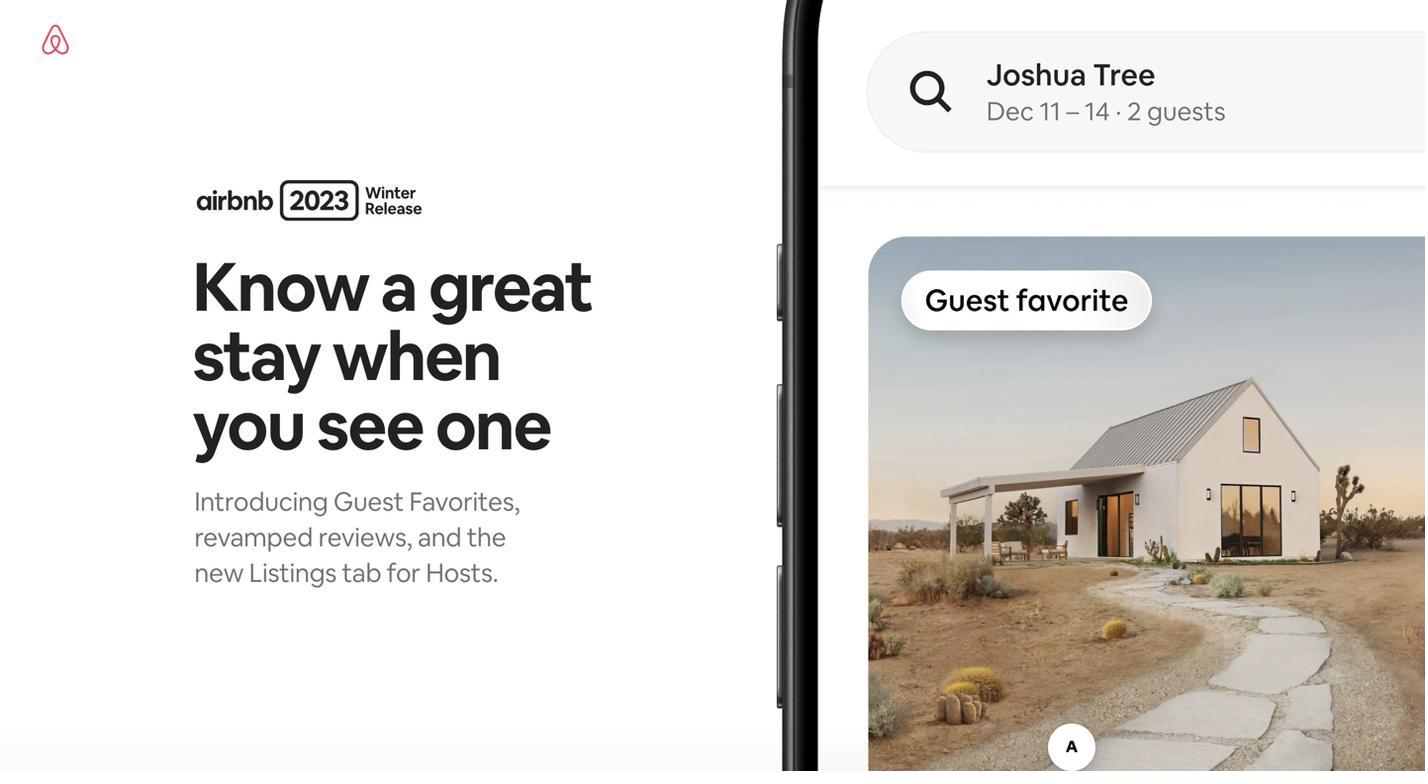 Task type: describe. For each thing, give the bounding box(es) containing it.
and
[[418, 521, 462, 554]]

the
[[467, 521, 506, 554]]

listings
[[249, 556, 337, 590]]

one
[[435, 382, 551, 469]]

when
[[332, 312, 500, 400]]

reviews,
[[318, 521, 412, 554]]

tab
[[342, 556, 381, 590]]

see
[[317, 382, 423, 469]]

you
[[192, 382, 305, 469]]

favorites,
[[409, 485, 520, 518]]



Task type: locate. For each thing, give the bounding box(es) containing it.
great
[[428, 243, 592, 331]]

introducing guest favorites, revamped reviews, and the new listings tab for hosts.
[[194, 485, 520, 590]]

new
[[194, 556, 244, 590]]

airbnb homepage image
[[40, 24, 71, 55]]

airbnb 2023 winter release image
[[196, 180, 422, 221]]

know
[[192, 243, 369, 331]]

stay
[[192, 312, 320, 400]]

revamped
[[194, 521, 313, 554]]

guest
[[333, 485, 404, 518]]

for hosts.
[[387, 556, 498, 590]]

airbnb app showing a 'guest favorite' home. image
[[734, 0, 1425, 771]]

know a great stay when you  see one
[[192, 243, 592, 469]]

introducing
[[194, 485, 328, 518]]

a
[[381, 243, 416, 331]]



Task type: vqa. For each thing, say whether or not it's contained in the screenshot.
revamped
yes



